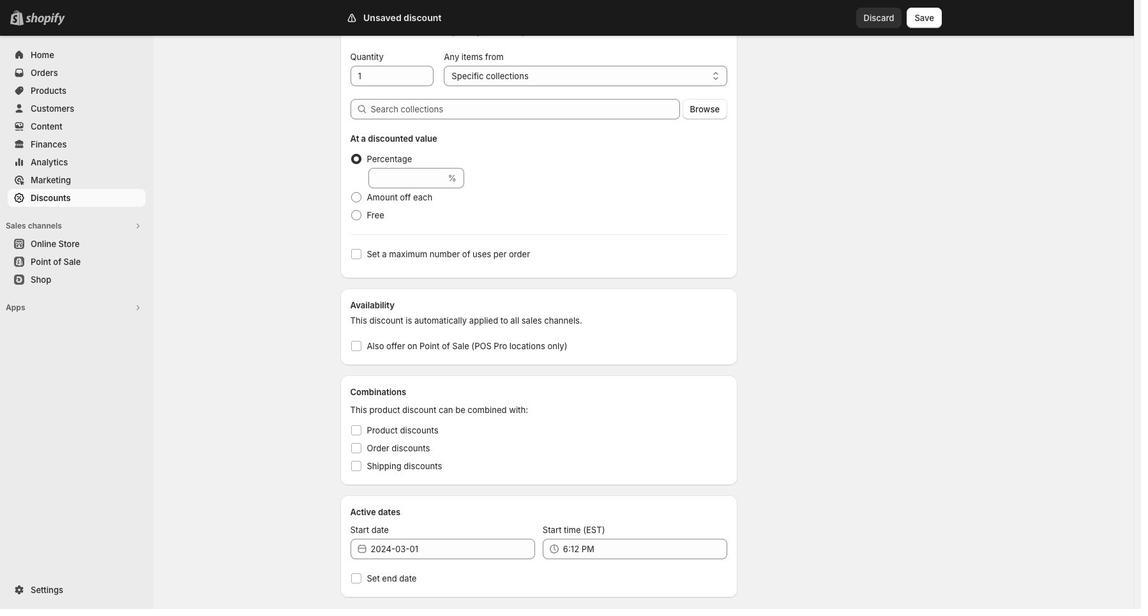 Task type: describe. For each thing, give the bounding box(es) containing it.
YYYY-MM-DD text field
[[371, 539, 535, 560]]

Search collections text field
[[371, 99, 680, 119]]

Enter time text field
[[563, 539, 728, 560]]



Task type: vqa. For each thing, say whether or not it's contained in the screenshot.
YYYY-MM-DD TEXT BOX
yes



Task type: locate. For each thing, give the bounding box(es) containing it.
None text field
[[368, 168, 446, 188]]

None text field
[[350, 66, 434, 86]]

shopify image
[[26, 13, 65, 26]]



